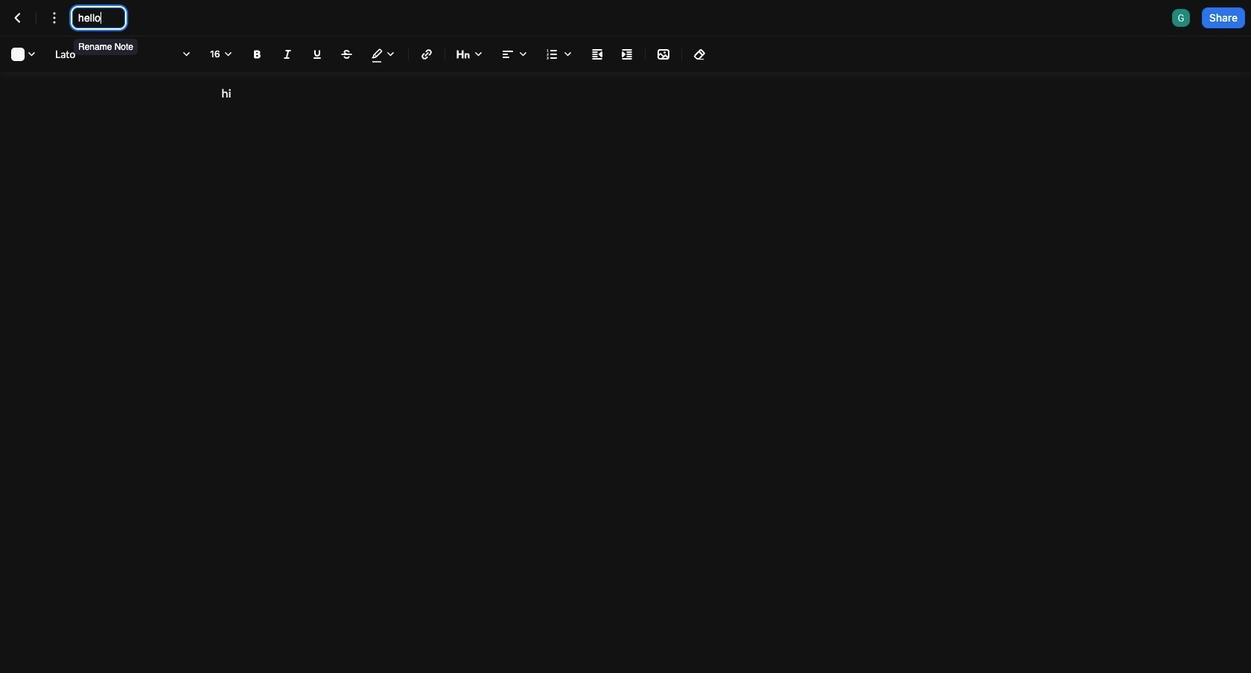 Task type: vqa. For each thing, say whether or not it's contained in the screenshot.
product information navigation
no



Task type: locate. For each thing, give the bounding box(es) containing it.
strikethrough image
[[338, 45, 356, 63]]

None text field
[[78, 10, 119, 25]]

decrease indent image
[[589, 45, 606, 63]]

tooltip
[[72, 28, 139, 57]]

link image
[[418, 45, 436, 63]]

insert image image
[[655, 45, 673, 63]]

generic name image
[[1173, 9, 1190, 27]]

increase indent image
[[618, 45, 636, 63]]



Task type: describe. For each thing, give the bounding box(es) containing it.
more image
[[45, 9, 63, 27]]

underline image
[[308, 45, 326, 63]]

all notes image
[[9, 9, 27, 27]]

clear style image
[[691, 45, 709, 63]]

bold image
[[249, 45, 267, 63]]

italic image
[[279, 45, 297, 63]]



